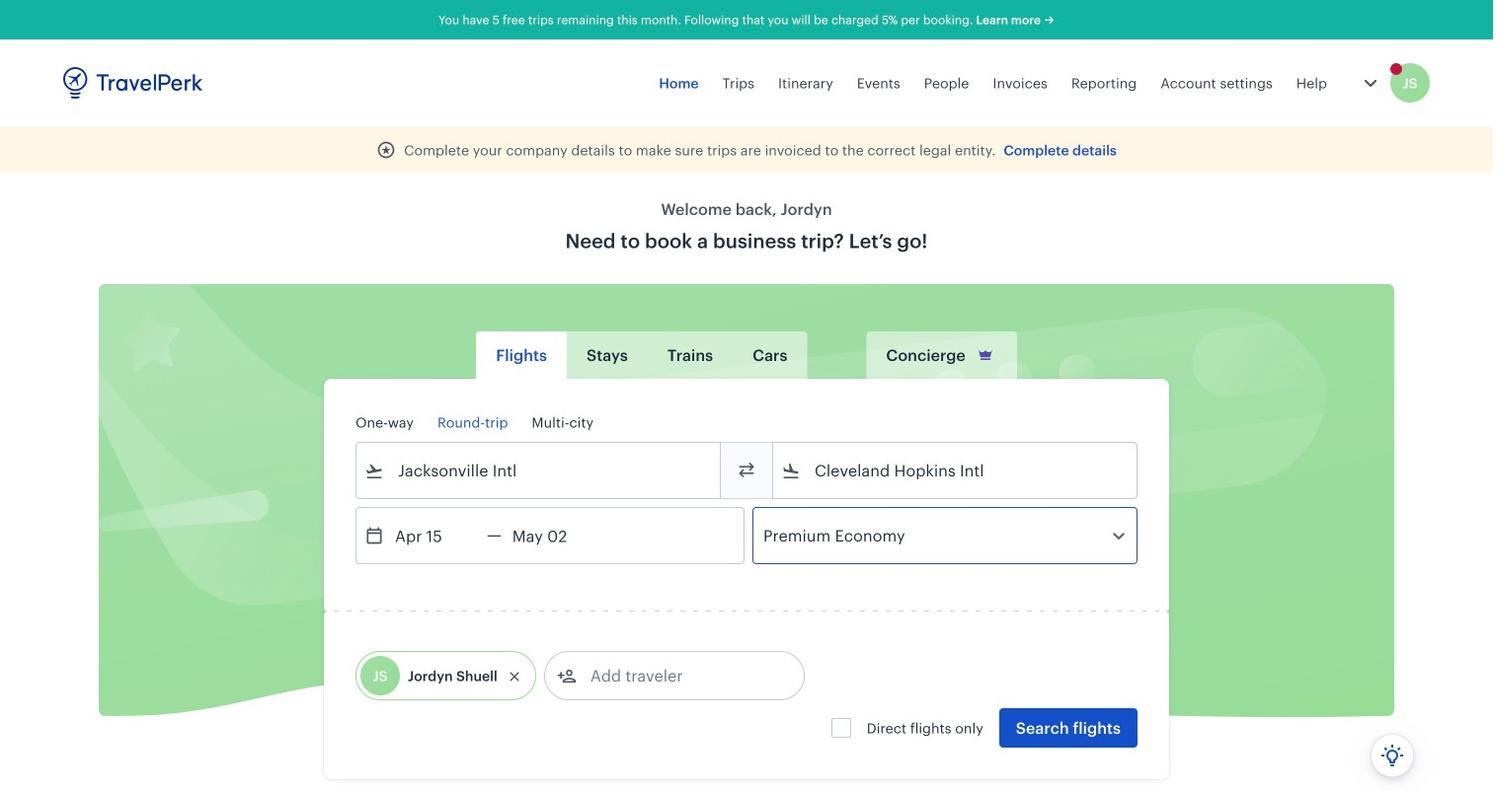 Task type: locate. For each thing, give the bounding box(es) containing it.
To search field
[[801, 455, 1111, 487]]

Depart text field
[[384, 509, 487, 564]]

From search field
[[384, 455, 694, 487]]



Task type: describe. For each thing, give the bounding box(es) containing it.
Return text field
[[501, 509, 604, 564]]

Add traveler search field
[[577, 661, 782, 692]]



Task type: vqa. For each thing, say whether or not it's contained in the screenshot.
To search field
yes



